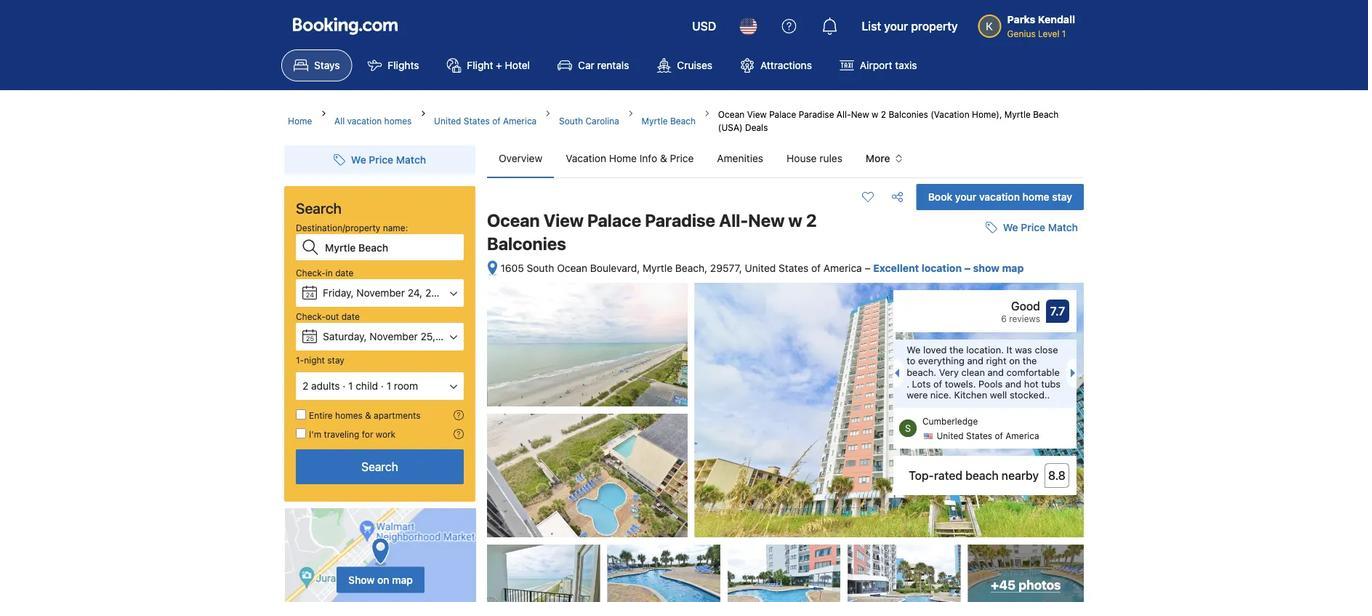 Task type: describe. For each thing, give the bounding box(es) containing it.
tubs
[[1042, 378, 1061, 389]]

show on map
[[348, 574, 413, 586]]

we inside we loved the location. it was close to everything and right on the beach. very clean and comfortable . lots of towels. pools and hot tubs were nice.  kitchen well stocked..
[[907, 344, 921, 355]]

destination/property name:
[[296, 223, 408, 233]]

beach inside ocean view palace paradise all-new w 2 balconies (vacation home), myrtle beach (usa) deals
[[1034, 109, 1059, 119]]

view for ocean view palace paradise all-new w 2 balconies
[[544, 210, 584, 231]]

south carolina
[[559, 116, 620, 126]]

well
[[990, 389, 1008, 400]]

flight
[[467, 59, 493, 71]]

very
[[939, 367, 959, 378]]

flight + hotel
[[467, 59, 530, 71]]

lots
[[912, 378, 931, 389]]

car
[[578, 59, 595, 71]]

parks kendall genius level 1
[[1008, 13, 1076, 39]]

apartments
[[374, 410, 421, 420]]

all vacation homes link
[[335, 114, 412, 127]]

flight + hotel link
[[434, 49, 543, 81]]

2 inside button
[[303, 380, 309, 392]]

show
[[974, 262, 1000, 274]]

your account menu parks kendall genius level 1 element
[[979, 7, 1081, 40]]

cruises
[[677, 59, 713, 71]]

attractions
[[761, 59, 812, 71]]

balconies for ocean view palace paradise all-new w 2 balconies
[[487, 233, 566, 254]]

2 for ocean view palace paradise all-new w 2 balconies
[[806, 210, 817, 231]]

2023 for saturday, november 25, 2023
[[438, 331, 463, 343]]

friday,
[[323, 287, 354, 299]]

parks
[[1008, 13, 1036, 25]]

0 horizontal spatial united
[[434, 116, 461, 126]]

property
[[911, 19, 958, 33]]

homes inside search section
[[335, 410, 363, 420]]

1 horizontal spatial united states of america
[[937, 431, 1040, 441]]

1 inside parks kendall genius level 1
[[1062, 28, 1066, 39]]

2 vertical spatial united
[[937, 431, 964, 441]]

new for ocean view palace paradise all-new w 2 balconies (vacation home), myrtle beach (usa) deals
[[851, 109, 870, 119]]

rated
[[934, 469, 963, 483]]

nice.
[[931, 389, 952, 400]]

1 vertical spatial we price match
[[1003, 222, 1079, 234]]

book
[[929, 191, 953, 203]]

myrtle inside ocean view palace paradise all-new w 2 balconies (vacation home), myrtle beach (usa) deals
[[1005, 109, 1031, 119]]

list your property
[[862, 19, 958, 33]]

(vacation
[[931, 109, 970, 119]]

24
[[306, 291, 314, 299]]

ocean for ocean view palace paradise all-new w 2 balconies
[[487, 210, 540, 231]]

house
[[787, 152, 817, 164]]

1 horizontal spatial and
[[988, 367, 1004, 378]]

flights
[[388, 59, 419, 71]]

(usa)
[[718, 122, 743, 132]]

1 horizontal spatial ocean
[[557, 262, 588, 274]]

myrtle beach
[[642, 116, 696, 126]]

on inside search section
[[377, 574, 389, 586]]

0 vertical spatial south
[[559, 116, 583, 126]]

myrtle left beach,
[[643, 262, 673, 274]]

saturday,
[[323, 331, 367, 343]]

0 vertical spatial home
[[288, 116, 312, 126]]

1 · from the left
[[343, 380, 346, 392]]

more
[[866, 152, 891, 164]]

in
[[326, 268, 333, 278]]

1605
[[501, 262, 524, 274]]

myrtle up info
[[642, 116, 668, 126]]

book your vacation home stay button
[[917, 184, 1084, 210]]

stay inside button
[[1053, 191, 1073, 203]]

previous image
[[891, 369, 900, 378]]

comfortable
[[1007, 367, 1060, 378]]

list your property link
[[853, 9, 967, 44]]

1 vertical spatial we price match button
[[980, 215, 1084, 241]]

work
[[376, 429, 396, 439]]

stay inside search section
[[327, 355, 345, 365]]

car rentals link
[[546, 49, 642, 81]]

balconies for ocean view palace paradise all-new w 2 balconies (vacation home), myrtle beach (usa) deals
[[889, 109, 929, 119]]

25,
[[421, 331, 436, 343]]

search section
[[279, 134, 481, 602]]

0 horizontal spatial united states of america
[[434, 116, 537, 126]]

kitchen
[[954, 389, 988, 400]]

0 vertical spatial homes
[[384, 116, 412, 126]]

8.8
[[1049, 469, 1066, 483]]

0 horizontal spatial 1
[[348, 380, 353, 392]]

room
[[394, 380, 418, 392]]

photos
[[1019, 577, 1061, 592]]

beach
[[966, 469, 999, 483]]

8.8 element
[[1045, 463, 1070, 488]]

traveling
[[324, 429, 360, 439]]

vacation home info & price
[[566, 152, 694, 164]]

match inside search section
[[396, 154, 426, 166]]

0 horizontal spatial the
[[950, 344, 964, 355]]

25
[[306, 335, 314, 342]]

stocked..
[[1010, 389, 1050, 400]]

1 vertical spatial south
[[527, 262, 555, 274]]

2 vertical spatial america
[[1006, 431, 1040, 441]]

rated good element
[[901, 298, 1041, 315]]

1 vertical spatial america
[[824, 262, 862, 274]]

1-night stay
[[296, 355, 345, 365]]

.
[[907, 378, 910, 389]]

0 horizontal spatial beach
[[670, 116, 696, 126]]

name:
[[383, 223, 408, 233]]

paradise for ocean view palace paradise all-new w 2 balconies (vacation home), myrtle beach (usa) deals
[[799, 109, 835, 119]]

1-
[[296, 355, 304, 365]]

america inside united states of america link
[[503, 116, 537, 126]]

palace for ocean view palace paradise all-new w 2 balconies (vacation home), myrtle beach (usa) deals
[[770, 109, 797, 119]]

vacation home info & price link
[[554, 140, 706, 177]]

loved
[[924, 344, 947, 355]]

1 horizontal spatial the
[[1023, 355, 1037, 366]]

rentals
[[597, 59, 629, 71]]

i'm traveling for work
[[309, 429, 396, 439]]

we'll show you stays where you can have the entire place to yourself image
[[454, 410, 464, 420]]

1 vertical spatial match
[[1049, 222, 1079, 234]]

overview
[[499, 152, 543, 164]]

+45 photos link
[[968, 545, 1084, 602]]

states inside united states of america link
[[464, 116, 490, 126]]

night
[[304, 355, 325, 365]]

29577,
[[710, 262, 742, 274]]

boulevard,
[[590, 262, 640, 274]]

2 horizontal spatial we
[[1003, 222, 1019, 234]]

ocean view palace paradise all-new w 2 balconies (vacation home), myrtle beach (usa) deals link
[[718, 109, 1059, 132]]

amenities link
[[706, 140, 775, 177]]

click to open map view image
[[487, 260, 498, 277]]

beach.
[[907, 367, 937, 378]]

new for ocean view palace paradise all-new w 2 balconies
[[748, 210, 785, 231]]

car rentals
[[578, 59, 629, 71]]

map inside search section
[[392, 574, 413, 586]]

rules
[[820, 152, 843, 164]]

0 vertical spatial &
[[660, 152, 667, 164]]

1 vertical spatial united
[[745, 262, 776, 274]]

more button
[[854, 140, 917, 177]]

all- for ocean view palace paradise all-new w 2 balconies (vacation home), myrtle beach (usa) deals
[[837, 109, 851, 119]]

amenities
[[717, 152, 764, 164]]

stays link
[[281, 49, 352, 81]]

home),
[[972, 109, 1003, 119]]

0 vertical spatial map
[[1003, 262, 1024, 274]]

price inside search section
[[369, 154, 394, 166]]

it
[[1007, 344, 1013, 355]]

1 horizontal spatial price
[[670, 152, 694, 164]]

1 horizontal spatial 1
[[387, 380, 391, 392]]

top-rated beach nearby
[[909, 469, 1039, 483]]

united states of america link
[[434, 114, 537, 127]]

usd
[[692, 19, 717, 33]]



Task type: locate. For each thing, give the bounding box(es) containing it.
1 horizontal spatial home
[[609, 152, 637, 164]]

price right info
[[670, 152, 694, 164]]

overview link
[[487, 140, 554, 177]]

new
[[851, 109, 870, 119], [748, 210, 785, 231]]

2 vertical spatial 2
[[303, 380, 309, 392]]

2 left adults
[[303, 380, 309, 392]]

we down all vacation homes link on the left top of page
[[351, 154, 366, 166]]

top-
[[909, 469, 934, 483]]

booking.com image
[[293, 17, 398, 35]]

states down cumberledge
[[967, 431, 993, 441]]

1 vertical spatial stay
[[327, 355, 345, 365]]

balconies up 1605 on the left of the page
[[487, 233, 566, 254]]

1 vertical spatial check-
[[296, 311, 326, 321]]

new inside ocean view palace paradise all-new w 2 balconies
[[748, 210, 785, 231]]

2 horizontal spatial 2
[[881, 109, 887, 119]]

info
[[640, 152, 658, 164]]

beach
[[1034, 109, 1059, 119], [670, 116, 696, 126]]

to
[[907, 355, 916, 366]]

1 vertical spatial palace
[[588, 210, 642, 231]]

vacation
[[566, 152, 607, 164]]

nearby
[[1002, 469, 1039, 483]]

paradise
[[799, 109, 835, 119], [645, 210, 716, 231]]

0 vertical spatial vacation
[[347, 116, 382, 126]]

we inside search section
[[351, 154, 366, 166]]

palace inside ocean view palace paradise all-new w 2 balconies (vacation home), myrtle beach (usa) deals
[[770, 109, 797, 119]]

1 vertical spatial november
[[370, 331, 418, 343]]

2 vertical spatial states
[[967, 431, 993, 441]]

south left carolina
[[559, 116, 583, 126]]

stays
[[314, 59, 340, 71]]

vacation right all
[[347, 116, 382, 126]]

airport taxis link
[[828, 49, 930, 81]]

view for ocean view palace paradise all-new w 2 balconies (vacation home), myrtle beach (usa) deals
[[747, 109, 767, 119]]

1 vertical spatial home
[[609, 152, 637, 164]]

0 horizontal spatial new
[[748, 210, 785, 231]]

1 horizontal spatial america
[[824, 262, 862, 274]]

map right 'show'
[[392, 574, 413, 586]]

0 vertical spatial date
[[335, 268, 354, 278]]

view down vacation
[[544, 210, 584, 231]]

close
[[1035, 344, 1059, 355]]

and left the hot
[[1006, 378, 1022, 389]]

2 · from the left
[[381, 380, 384, 392]]

2023 for friday, november 24, 2023
[[425, 287, 450, 299]]

of
[[492, 116, 501, 126], [812, 262, 821, 274], [934, 378, 943, 389], [995, 431, 1004, 441]]

1605 south ocean boulevard, myrtle beach, 29577, united states of america – excellent location – show map
[[501, 262, 1024, 274]]

stay right night
[[327, 355, 345, 365]]

homes down flights link
[[384, 116, 412, 126]]

0 vertical spatial we price match
[[351, 154, 426, 166]]

november for friday,
[[357, 287, 405, 299]]

2 down house rules link
[[806, 210, 817, 231]]

genius
[[1008, 28, 1036, 39]]

if you select this option, we'll show you popular business travel features like breakfast, wifi and free parking. image
[[454, 429, 464, 439], [454, 429, 464, 439]]

1 vertical spatial map
[[392, 574, 413, 586]]

1 vertical spatial vacation
[[980, 191, 1020, 203]]

0 horizontal spatial on
[[377, 574, 389, 586]]

1 vertical spatial search
[[362, 460, 398, 474]]

we price match button down all vacation homes link on the left top of page
[[328, 147, 432, 173]]

1 left "child"
[[348, 380, 353, 392]]

of inside we loved the location. it was close to everything and right on the beach. very clean and comfortable . lots of towels. pools and hot tubs were nice.  kitchen well stocked..
[[934, 378, 943, 389]]

0 vertical spatial w
[[872, 109, 879, 119]]

0 horizontal spatial ocean
[[487, 210, 540, 231]]

home left all
[[288, 116, 312, 126]]

map
[[1003, 262, 1024, 274], [392, 574, 413, 586]]

palace up boulevard,
[[588, 210, 642, 231]]

america up overview
[[503, 116, 537, 126]]

all- inside ocean view palace paradise all-new w 2 balconies (vacation home), myrtle beach (usa) deals
[[837, 109, 851, 119]]

1 horizontal spatial balconies
[[889, 109, 929, 119]]

next image
[[1071, 369, 1080, 378]]

entire homes & apartments
[[309, 410, 421, 420]]

w for ocean view palace paradise all-new w 2 balconies
[[789, 210, 803, 231]]

& right info
[[660, 152, 667, 164]]

beach left (usa)
[[670, 116, 696, 126]]

2 inside ocean view palace paradise all-new w 2 balconies (vacation home), myrtle beach (usa) deals
[[881, 109, 887, 119]]

check- up 24
[[296, 268, 326, 278]]

united down cumberledge
[[937, 431, 964, 441]]

1 horizontal spatial paradise
[[799, 109, 835, 119]]

all- inside ocean view palace paradise all-new w 2 balconies
[[719, 210, 748, 231]]

0 vertical spatial 2
[[881, 109, 887, 119]]

· right adults
[[343, 380, 346, 392]]

south
[[559, 116, 583, 126], [527, 262, 555, 274]]

home link
[[288, 114, 312, 127]]

we price match down all vacation homes link on the left top of page
[[351, 154, 426, 166]]

2 horizontal spatial 1
[[1062, 28, 1066, 39]]

states
[[464, 116, 490, 126], [779, 262, 809, 274], [967, 431, 993, 441]]

states right 29577,
[[779, 262, 809, 274]]

1 horizontal spatial &
[[660, 152, 667, 164]]

list
[[862, 19, 882, 33]]

united down flight + hotel link
[[434, 116, 461, 126]]

united states of america
[[434, 116, 537, 126], [937, 431, 1040, 441]]

your for book
[[956, 191, 977, 203]]

0 vertical spatial match
[[396, 154, 426, 166]]

view up deals
[[747, 109, 767, 119]]

Where are you going? field
[[319, 234, 464, 260]]

2 – from the left
[[965, 262, 971, 274]]

1 horizontal spatial –
[[965, 262, 971, 274]]

home left info
[[609, 152, 637, 164]]

+45
[[991, 577, 1016, 592]]

all- up rules
[[837, 109, 851, 119]]

excellent
[[874, 262, 919, 274]]

1 vertical spatial w
[[789, 210, 803, 231]]

2 vertical spatial ocean
[[557, 262, 588, 274]]

good 6 reviews
[[1002, 299, 1041, 324]]

1 horizontal spatial south
[[559, 116, 583, 126]]

1 vertical spatial new
[[748, 210, 785, 231]]

flights link
[[355, 49, 432, 81]]

1 vertical spatial &
[[365, 410, 371, 420]]

the up comfortable
[[1023, 355, 1037, 366]]

– left excellent
[[865, 262, 871, 274]]

2023
[[425, 287, 450, 299], [438, 331, 463, 343]]

2 inside ocean view palace paradise all-new w 2 balconies
[[806, 210, 817, 231]]

ocean view palace paradise all-new w 2 balconies
[[487, 210, 817, 254]]

2 horizontal spatial price
[[1021, 222, 1046, 234]]

your right book on the right
[[956, 191, 977, 203]]

1 vertical spatial we
[[1003, 222, 1019, 234]]

kendall
[[1038, 13, 1076, 25]]

w up 1605 south ocean boulevard, myrtle beach, 29577, united states of america – excellent location – show map
[[789, 210, 803, 231]]

0 vertical spatial ocean
[[718, 109, 745, 119]]

0 horizontal spatial and
[[968, 355, 984, 366]]

0 horizontal spatial your
[[884, 19, 909, 33]]

ocean for ocean view palace paradise all-new w 2 balconies (vacation home), myrtle beach (usa) deals
[[718, 109, 745, 119]]

6
[[1002, 314, 1007, 324]]

+45 photos
[[991, 577, 1061, 592]]

we price match button down the home
[[980, 215, 1084, 241]]

homes up i'm traveling for work
[[335, 410, 363, 420]]

saturday, november 25, 2023
[[323, 331, 463, 343]]

new up more on the right
[[851, 109, 870, 119]]

november
[[357, 287, 405, 299], [370, 331, 418, 343]]

0 horizontal spatial &
[[365, 410, 371, 420]]

cumberledge
[[923, 416, 978, 427]]

search button
[[296, 449, 464, 484]]

1 vertical spatial balconies
[[487, 233, 566, 254]]

airport taxis
[[860, 59, 917, 71]]

your inside button
[[956, 191, 977, 203]]

palace up house
[[770, 109, 797, 119]]

november left 25,
[[370, 331, 418, 343]]

check- for out
[[296, 311, 326, 321]]

0 vertical spatial balconies
[[889, 109, 929, 119]]

we price match down the home
[[1003, 222, 1079, 234]]

1 horizontal spatial w
[[872, 109, 879, 119]]

paradise up house rules
[[799, 109, 835, 119]]

myrtle right home),
[[1005, 109, 1031, 119]]

reviews
[[1010, 314, 1041, 324]]

on right 'show'
[[377, 574, 389, 586]]

0 vertical spatial search
[[296, 199, 342, 216]]

1 horizontal spatial ·
[[381, 380, 384, 392]]

2 horizontal spatial and
[[1006, 378, 1022, 389]]

1 horizontal spatial states
[[779, 262, 809, 274]]

we'll show you stays where you can have the entire place to yourself image
[[454, 410, 464, 420]]

date for check-out date
[[342, 311, 360, 321]]

and up clean
[[968, 355, 984, 366]]

match down all vacation homes
[[396, 154, 426, 166]]

paradise inside ocean view palace paradise all-new w 2 balconies
[[645, 210, 716, 231]]

date right in on the top left of page
[[335, 268, 354, 278]]

2
[[881, 109, 887, 119], [806, 210, 817, 231], [303, 380, 309, 392]]

beach right home),
[[1034, 109, 1059, 119]]

2 up more dropdown button
[[881, 109, 887, 119]]

on inside we loved the location. it was close to everything and right on the beach. very clean and comfortable . lots of towels. pools and hot tubs were nice.  kitchen well stocked..
[[1010, 355, 1021, 366]]

1 right level
[[1062, 28, 1066, 39]]

price
[[670, 152, 694, 164], [369, 154, 394, 166], [1021, 222, 1046, 234]]

·
[[343, 380, 346, 392], [381, 380, 384, 392]]

0 horizontal spatial states
[[464, 116, 490, 126]]

2 for ocean view palace paradise all-new w 2 balconies (vacation home), myrtle beach (usa) deals
[[881, 109, 887, 119]]

ocean inside ocean view palace paradise all-new w 2 balconies
[[487, 210, 540, 231]]

0 horizontal spatial we price match
[[351, 154, 426, 166]]

2 horizontal spatial states
[[967, 431, 993, 441]]

all vacation homes
[[335, 116, 412, 126]]

· right "child"
[[381, 380, 384, 392]]

– left show
[[965, 262, 971, 274]]

paradise for ocean view palace paradise all-new w 2 balconies
[[645, 210, 716, 231]]

we up to
[[907, 344, 921, 355]]

balconies inside ocean view palace paradise all-new w 2 balconies (vacation home), myrtle beach (usa) deals
[[889, 109, 929, 119]]

2 horizontal spatial ocean
[[718, 109, 745, 119]]

1 horizontal spatial stay
[[1053, 191, 1073, 203]]

on
[[1010, 355, 1021, 366], [377, 574, 389, 586]]

2 horizontal spatial united
[[937, 431, 964, 441]]

ocean up (usa)
[[718, 109, 745, 119]]

adults
[[311, 380, 340, 392]]

all- up 29577,
[[719, 210, 748, 231]]

scored 7.7 element
[[1047, 300, 1070, 323]]

ocean up 1605 on the left of the page
[[487, 210, 540, 231]]

excellent location – show map button
[[874, 262, 1024, 274]]

1 horizontal spatial 2
[[806, 210, 817, 231]]

w up more on the right
[[872, 109, 879, 119]]

balconies left (vacation
[[889, 109, 929, 119]]

new inside ocean view palace paradise all-new w 2 balconies (vacation home), myrtle beach (usa) deals
[[851, 109, 870, 119]]

top-rated beach nearby element
[[901, 467, 1039, 484]]

0 horizontal spatial search
[[296, 199, 342, 216]]

0 vertical spatial check-
[[296, 268, 326, 278]]

child
[[356, 380, 378, 392]]

1 horizontal spatial match
[[1049, 222, 1079, 234]]

all- for ocean view palace paradise all-new w 2 balconies
[[719, 210, 748, 231]]

vacation left the home
[[980, 191, 1020, 203]]

w for ocean view palace paradise all-new w 2 balconies (vacation home), myrtle beach (usa) deals
[[872, 109, 879, 119]]

0 vertical spatial view
[[747, 109, 767, 119]]

and
[[968, 355, 984, 366], [988, 367, 1004, 378], [1006, 378, 1022, 389]]

beach,
[[676, 262, 708, 274]]

for
[[362, 429, 373, 439]]

2023 right 25,
[[438, 331, 463, 343]]

1 left room
[[387, 380, 391, 392]]

was
[[1015, 344, 1033, 355]]

0 vertical spatial november
[[357, 287, 405, 299]]

2023 right 24,
[[425, 287, 450, 299]]

we price match
[[351, 154, 426, 166], [1003, 222, 1079, 234]]

america left excellent
[[824, 262, 862, 274]]

2 adults · 1 child · 1 room button
[[296, 372, 464, 400]]

united states of america up the 'beach'
[[937, 431, 1040, 441]]

united right 29577,
[[745, 262, 776, 274]]

0 horizontal spatial view
[[544, 210, 584, 231]]

ocean
[[718, 109, 745, 119], [487, 210, 540, 231], [557, 262, 588, 274]]

price down all vacation homes link on the left top of page
[[369, 154, 394, 166]]

balconies
[[889, 109, 929, 119], [487, 233, 566, 254]]

check- down 24
[[296, 311, 326, 321]]

match down the home
[[1049, 222, 1079, 234]]

0 horizontal spatial palace
[[588, 210, 642, 231]]

& up for
[[365, 410, 371, 420]]

0 vertical spatial 2023
[[425, 287, 450, 299]]

0 vertical spatial america
[[503, 116, 537, 126]]

0 horizontal spatial south
[[527, 262, 555, 274]]

0 horizontal spatial balconies
[[487, 233, 566, 254]]

2 check- from the top
[[296, 311, 326, 321]]

0 horizontal spatial we price match button
[[328, 147, 432, 173]]

myrtle
[[1005, 109, 1031, 119], [642, 116, 668, 126], [643, 262, 673, 274]]

new up 1605 south ocean boulevard, myrtle beach, 29577, united states of america – excellent location – show map
[[748, 210, 785, 231]]

1 check- from the top
[[296, 268, 326, 278]]

1 horizontal spatial vacation
[[980, 191, 1020, 203]]

check- for in
[[296, 268, 326, 278]]

1 – from the left
[[865, 262, 871, 274]]

1 horizontal spatial all-
[[837, 109, 851, 119]]

november for saturday,
[[370, 331, 418, 343]]

search inside search button
[[362, 460, 398, 474]]

1 vertical spatial 2
[[806, 210, 817, 231]]

palace inside ocean view palace paradise all-new w 2 balconies
[[588, 210, 642, 231]]

paradise up beach,
[[645, 210, 716, 231]]

1 vertical spatial on
[[377, 574, 389, 586]]

we down the book your vacation home stay button
[[1003, 222, 1019, 234]]

check-in date
[[296, 268, 354, 278]]

the up everything at the right of the page
[[950, 344, 964, 355]]

price down the home
[[1021, 222, 1046, 234]]

0 vertical spatial states
[[464, 116, 490, 126]]

united states of america up overview
[[434, 116, 537, 126]]

hot
[[1025, 378, 1039, 389]]

0 vertical spatial palace
[[770, 109, 797, 119]]

& inside search section
[[365, 410, 371, 420]]

ocean left boulevard,
[[557, 262, 588, 274]]

view inside ocean view palace paradise all-new w 2 balconies
[[544, 210, 584, 231]]

+
[[496, 59, 502, 71]]

home
[[1023, 191, 1050, 203]]

0 vertical spatial we price match button
[[328, 147, 432, 173]]

november left 24,
[[357, 287, 405, 299]]

map right show
[[1003, 262, 1024, 274]]

vacation inside button
[[980, 191, 1020, 203]]

0 horizontal spatial home
[[288, 116, 312, 126]]

stay right the home
[[1053, 191, 1073, 203]]

book your vacation home stay
[[929, 191, 1073, 203]]

view inside ocean view palace paradise all-new w 2 balconies (vacation home), myrtle beach (usa) deals
[[747, 109, 767, 119]]

south right 1605 on the left of the page
[[527, 262, 555, 274]]

1 vertical spatial united states of america
[[937, 431, 1040, 441]]

0 horizontal spatial stay
[[327, 355, 345, 365]]

search up destination/property
[[296, 199, 342, 216]]

cruises link
[[645, 49, 725, 81]]

0 horizontal spatial w
[[789, 210, 803, 231]]

1 horizontal spatial view
[[747, 109, 767, 119]]

2 vertical spatial we
[[907, 344, 921, 355]]

search down work
[[362, 460, 398, 474]]

we price match inside search section
[[351, 154, 426, 166]]

date for check-in date
[[335, 268, 354, 278]]

on down the it
[[1010, 355, 1021, 366]]

0 vertical spatial united states of america
[[434, 116, 537, 126]]

right
[[987, 355, 1007, 366]]

w
[[872, 109, 879, 119], [789, 210, 803, 231]]

balconies inside ocean view palace paradise all-new w 2 balconies
[[487, 233, 566, 254]]

everything
[[918, 355, 965, 366]]

paradise inside ocean view palace paradise all-new w 2 balconies (vacation home), myrtle beach (usa) deals
[[799, 109, 835, 119]]

1 horizontal spatial homes
[[384, 116, 412, 126]]

7.7
[[1051, 304, 1066, 318]]

level
[[1039, 28, 1060, 39]]

attractions link
[[728, 49, 825, 81]]

0 vertical spatial on
[[1010, 355, 1021, 366]]

deals
[[745, 122, 768, 132]]

states down the flight in the top of the page
[[464, 116, 490, 126]]

taxis
[[896, 59, 917, 71]]

0 horizontal spatial paradise
[[645, 210, 716, 231]]

america up nearby
[[1006, 431, 1040, 441]]

date right out in the bottom left of the page
[[342, 311, 360, 321]]

1 horizontal spatial your
[[956, 191, 977, 203]]

0 horizontal spatial america
[[503, 116, 537, 126]]

airport
[[860, 59, 893, 71]]

1 horizontal spatial palace
[[770, 109, 797, 119]]

1 vertical spatial paradise
[[645, 210, 716, 231]]

we loved the location. it was close to everything and right on the beach. very clean and comfortable . lots of towels. pools and hot tubs were nice.  kitchen well stocked..
[[907, 344, 1061, 400]]

and down right
[[988, 367, 1004, 378]]

w inside ocean view palace paradise all-new w 2 balconies (vacation home), myrtle beach (usa) deals
[[872, 109, 879, 119]]

0 horizontal spatial match
[[396, 154, 426, 166]]

house rules link
[[775, 140, 854, 177]]

we
[[351, 154, 366, 166], [1003, 222, 1019, 234], [907, 344, 921, 355]]

palace for ocean view palace paradise all-new w 2 balconies
[[588, 210, 642, 231]]

w inside ocean view palace paradise all-new w 2 balconies
[[789, 210, 803, 231]]

1 vertical spatial date
[[342, 311, 360, 321]]

vacation
[[347, 116, 382, 126], [980, 191, 1020, 203]]

your right list
[[884, 19, 909, 33]]

your for list
[[884, 19, 909, 33]]

ocean inside ocean view palace paradise all-new w 2 balconies (vacation home), myrtle beach (usa) deals
[[718, 109, 745, 119]]

we price match button inside search section
[[328, 147, 432, 173]]



Task type: vqa. For each thing, say whether or not it's contained in the screenshot.
the Ocean
yes



